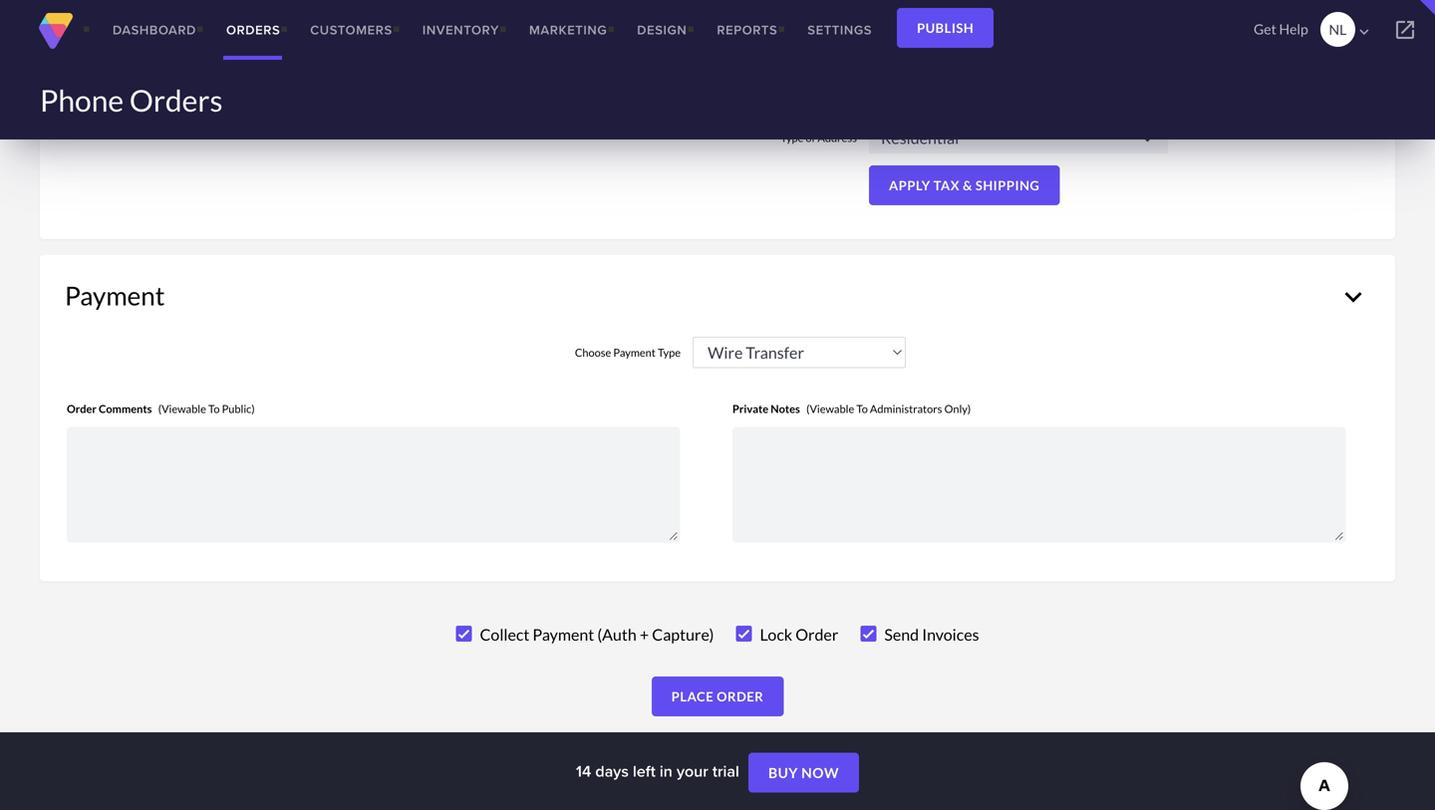 Task type: describe. For each thing, give the bounding box(es) containing it.
collect
[[480, 625, 530, 644]]

customers
[[310, 20, 393, 39]]

0 vertical spatial order
[[67, 402, 97, 416]]

phone orders
[[40, 82, 223, 118]]

public)
[[222, 402, 255, 416]]

apply
[[889, 178, 931, 193]]

1 * phone from the left
[[166, 15, 207, 32]]

to for public)
[[208, 402, 220, 416]]

0 horizontal spatial type
[[658, 346, 681, 359]]

left
[[633, 759, 656, 783]]

now
[[801, 764, 839, 781]]

1 horizontal spatial phone
[[174, 18, 205, 32]]

send
[[884, 625, 919, 644]]

send invoices
[[884, 625, 979, 644]]

invoices
[[922, 625, 979, 644]]

comments
[[99, 402, 152, 416]]

1 * from the left
[[166, 15, 172, 32]]

place order
[[671, 688, 764, 704]]

get help
[[1254, 20, 1308, 37]]

buy
[[768, 764, 798, 781]]

lock order
[[760, 625, 838, 644]]

notes
[[771, 402, 800, 416]]

(viewable for notes
[[806, 402, 854, 416]]

help
[[1279, 20, 1308, 37]]

(auth
[[597, 625, 637, 644]]

2 * from the left
[[818, 15, 823, 32]]

choose payment type
[[575, 346, 683, 359]]

lock
[[760, 625, 792, 644]]

reports
[[717, 20, 778, 39]]

&
[[963, 178, 973, 193]]

design
[[637, 20, 687, 39]]

place order link
[[651, 676, 784, 716]]

14
[[576, 759, 591, 783]]

private
[[732, 402, 768, 416]]

marketing
[[529, 20, 607, 39]]

2 horizontal spatial phone
[[826, 18, 857, 32]]

to for administrators
[[856, 402, 868, 416]]

publish
[[917, 20, 974, 36]]

days
[[595, 759, 629, 783]]

0 horizontal spatial phone
[[40, 82, 124, 118]]

shipping
[[976, 178, 1040, 193]]



Task type: locate. For each thing, give the bounding box(es) containing it.
0 horizontal spatial * phone
[[166, 15, 207, 32]]

order comments (viewable to public)
[[67, 402, 255, 416]]

None field
[[217, 5, 566, 44], [869, 5, 1218, 44], [217, 66, 566, 105], [217, 5, 566, 44], [869, 5, 1218, 44], [217, 66, 566, 105]]

2 horizontal spatial order
[[796, 625, 838, 644]]

0 horizontal spatial *
[[166, 15, 172, 32]]

1 horizontal spatial type
[[781, 131, 804, 144]]

None text field
[[67, 427, 680, 543]]

* right reports
[[818, 15, 823, 32]]

*
[[166, 15, 172, 32], [818, 15, 823, 32]]

1 to from the left
[[208, 402, 220, 416]]

publish button
[[897, 8, 994, 48]]

1 vertical spatial type
[[658, 346, 681, 359]]

0 horizontal spatial (viewable
[[158, 402, 206, 416]]

0 horizontal spatial payment
[[65, 280, 165, 311]]

expand_more
[[1336, 280, 1370, 314]]

1 horizontal spatial to
[[856, 402, 868, 416]]

+
[[640, 625, 649, 644]]

inventory
[[422, 20, 499, 39]]

1 horizontal spatial orders
[[226, 20, 280, 39]]

buy now link
[[748, 753, 859, 793]]

2 (viewable from the left
[[806, 402, 854, 416]]


[[1355, 23, 1373, 41]]

order for lock order
[[796, 625, 838, 644]]

1 vertical spatial order
[[796, 625, 838, 644]]

0 vertical spatial type
[[781, 131, 804, 144]]

1 (viewable from the left
[[158, 402, 206, 416]]

settings
[[807, 20, 872, 39]]

1 vertical spatial payment
[[613, 346, 656, 359]]

order for place order
[[717, 688, 764, 704]]

0 horizontal spatial order
[[67, 402, 97, 416]]

administrators
[[870, 402, 942, 416]]

1 horizontal spatial (viewable
[[806, 402, 854, 416]]

dashboard link
[[98, 0, 211, 60]]

1 horizontal spatial payment
[[533, 625, 594, 644]]

(viewable left public)
[[158, 402, 206, 416]]

 link
[[1375, 0, 1435, 60]]

of
[[806, 131, 815, 144]]

(viewable
[[158, 402, 206, 416], [806, 402, 854, 416]]

to left public)
[[208, 402, 220, 416]]

order
[[67, 402, 97, 416], [796, 625, 838, 644], [717, 688, 764, 704]]

nl 
[[1329, 21, 1373, 41]]

(viewable for comments
[[158, 402, 206, 416]]

dashboard
[[113, 20, 196, 39]]

your
[[677, 759, 708, 783]]

2 to from the left
[[856, 402, 868, 416]]

* up the phone orders
[[166, 15, 172, 32]]

(viewable right notes
[[806, 402, 854, 416]]

type left of
[[781, 131, 804, 144]]

1 horizontal spatial order
[[717, 688, 764, 704]]

buy now
[[768, 764, 839, 781]]

0 vertical spatial orders
[[226, 20, 280, 39]]


[[1137, 128, 1158, 149]]


[[1393, 18, 1417, 42]]

* phone
[[166, 15, 207, 32], [818, 15, 859, 32]]

place
[[671, 688, 714, 704]]

0 vertical spatial payment
[[65, 280, 165, 311]]

type of address
[[781, 131, 859, 144]]

1 horizontal spatial *
[[818, 15, 823, 32]]

2 vertical spatial payment
[[533, 625, 594, 644]]

payment
[[65, 280, 165, 311], [613, 346, 656, 359], [533, 625, 594, 644]]

capture)
[[652, 625, 714, 644]]

type right 'choose'
[[658, 346, 681, 359]]

order left comments
[[67, 402, 97, 416]]

orders down dashboard
[[129, 82, 223, 118]]

0 horizontal spatial orders
[[129, 82, 223, 118]]

trial
[[712, 759, 739, 783]]

to left the administrators
[[856, 402, 868, 416]]

0 horizontal spatial to
[[208, 402, 220, 416]]

2 vertical spatial order
[[717, 688, 764, 704]]

1 horizontal spatial * phone
[[818, 15, 859, 32]]

payment for collect payment (auth + capture)
[[533, 625, 594, 644]]

phone
[[174, 18, 205, 32], [826, 18, 857, 32], [40, 82, 124, 118]]

2 horizontal spatial payment
[[613, 346, 656, 359]]

2 * phone from the left
[[818, 15, 859, 32]]

in
[[660, 759, 673, 783]]

None text field
[[732, 427, 1346, 543]]

nl
[[1329, 21, 1347, 38]]

tax
[[934, 178, 960, 193]]

only)
[[944, 402, 971, 416]]

to
[[208, 402, 220, 416], [856, 402, 868, 416]]

choose
[[575, 346, 611, 359]]

order right place
[[717, 688, 764, 704]]

* phone up the phone orders
[[166, 15, 207, 32]]

private notes (viewable to administrators only)
[[732, 402, 971, 416]]

14 days left in your trial
[[576, 759, 743, 783]]

collect payment (auth + capture)
[[480, 625, 714, 644]]

1 vertical spatial orders
[[129, 82, 223, 118]]

payment for choose payment type
[[613, 346, 656, 359]]

get
[[1254, 20, 1276, 37]]

orders left customers at left top
[[226, 20, 280, 39]]

orders
[[226, 20, 280, 39], [129, 82, 223, 118]]

address
[[818, 131, 857, 144]]

apply tax & shipping link
[[869, 166, 1060, 205]]

type
[[781, 131, 804, 144], [658, 346, 681, 359]]

order right lock
[[796, 625, 838, 644]]

apply tax & shipping
[[889, 178, 1040, 193]]

* phone right reports
[[818, 15, 859, 32]]



Task type: vqa. For each thing, say whether or not it's contained in the screenshot.
the
no



